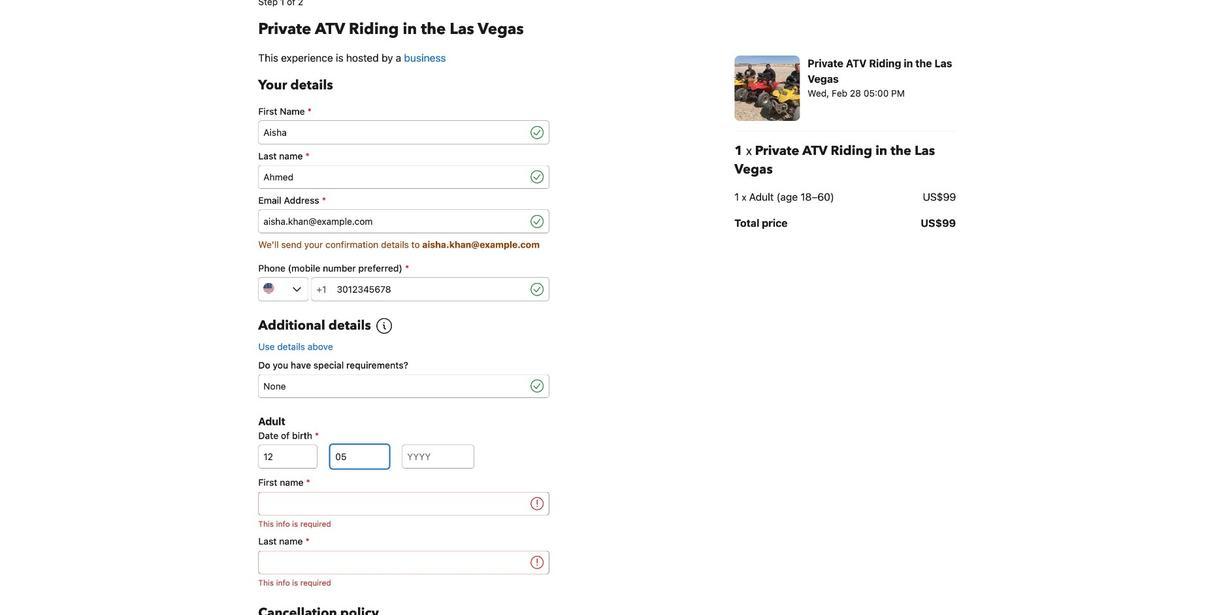 Task type: locate. For each thing, give the bounding box(es) containing it.
dd field
[[258, 445, 317, 468]]

None email field
[[258, 210, 528, 233]]

alert
[[258, 518, 549, 530], [258, 577, 549, 589]]

1 alert from the top
[[258, 518, 549, 530]]

1 vertical spatial alert
[[258, 577, 549, 589]]

0 vertical spatial alert
[[258, 518, 549, 530]]

Phone (mobile number preferred) telephone field
[[332, 278, 528, 301]]

None field
[[258, 121, 528, 144], [258, 165, 528, 189], [258, 374, 528, 398], [258, 492, 528, 515], [258, 551, 528, 574], [258, 121, 528, 144], [258, 165, 528, 189], [258, 374, 528, 398], [258, 492, 528, 515], [258, 551, 528, 574]]



Task type: describe. For each thing, give the bounding box(es) containing it.
2 alert from the top
[[258, 577, 549, 589]]

YYYY field
[[402, 445, 474, 468]]

mm field
[[330, 445, 389, 468]]



Task type: vqa. For each thing, say whether or not it's contained in the screenshot.
alert
yes



